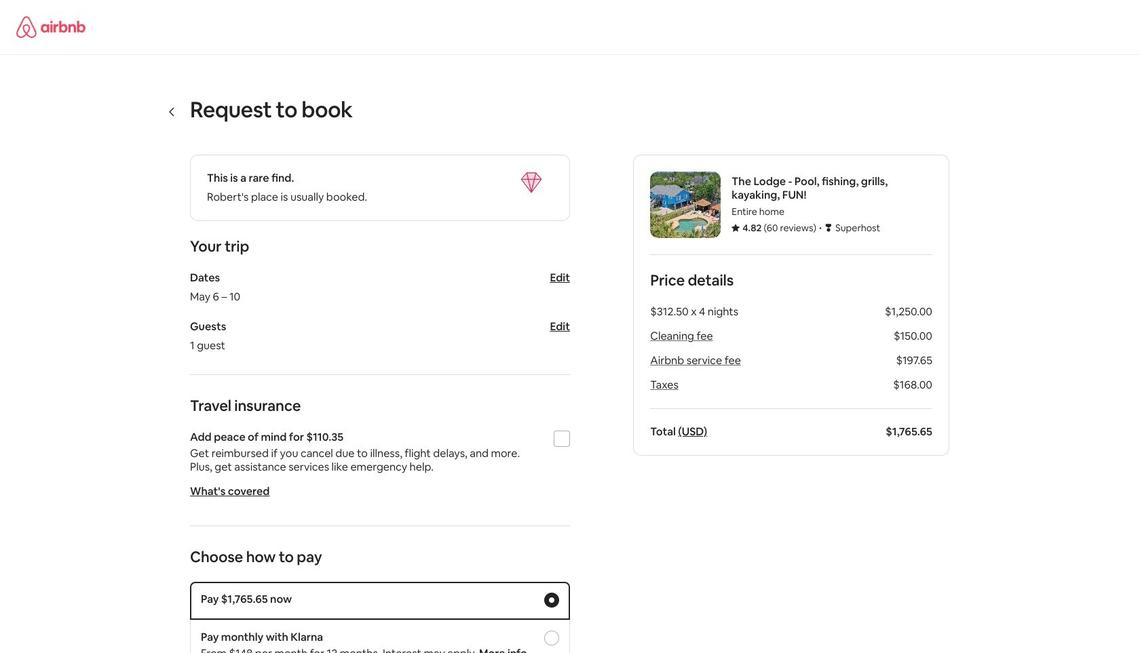 Task type: vqa. For each thing, say whether or not it's contained in the screenshot.
Experiences inside the button
no



Task type: locate. For each thing, give the bounding box(es) containing it.
None radio
[[545, 632, 560, 646]]

None radio
[[545, 593, 560, 608]]



Task type: describe. For each thing, give the bounding box(es) containing it.
back image
[[167, 106, 178, 117]]



